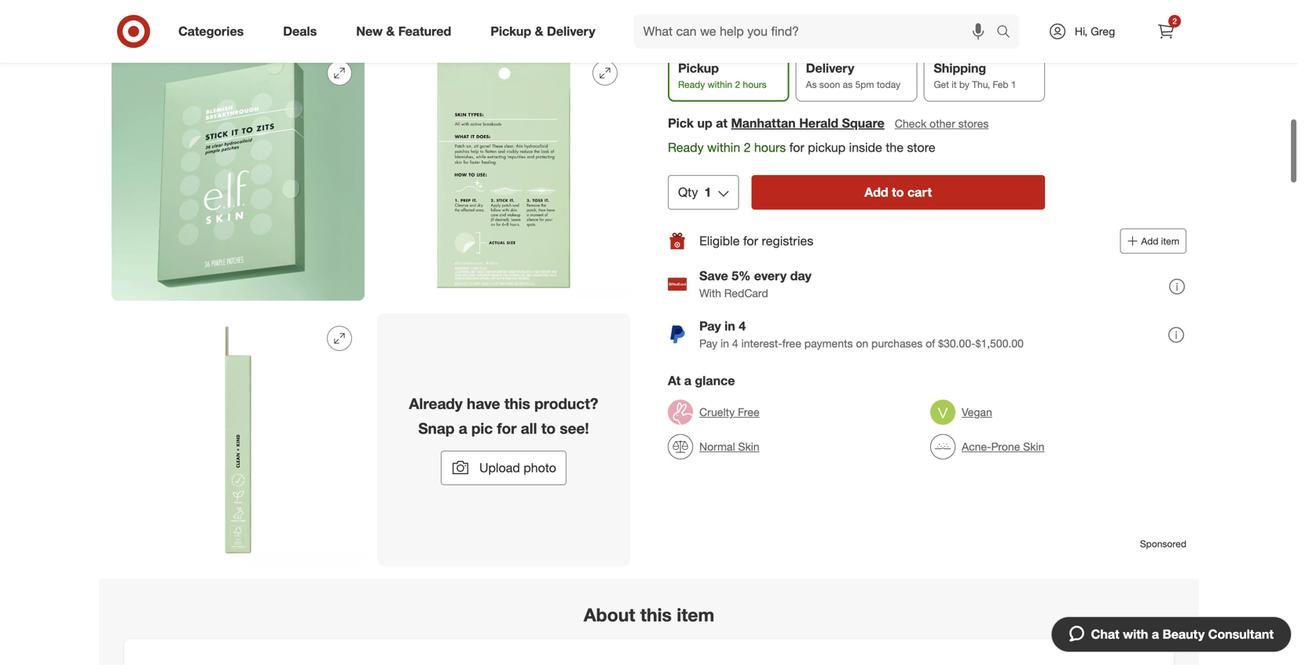 Task type: locate. For each thing, give the bounding box(es) containing it.
save
[[700, 269, 729, 284]]

2 inside pickup ready within 2 hours
[[735, 79, 741, 91]]

upload photo
[[480, 461, 557, 476]]

0 vertical spatial hours
[[743, 79, 767, 91]]

1 horizontal spatial a
[[685, 374, 692, 389]]

&
[[386, 24, 395, 39], [535, 24, 544, 39]]

& for new
[[386, 24, 395, 39]]

1 inside shipping get it by thu, feb 1
[[1012, 79, 1017, 91]]

2 within from the top
[[708, 140, 741, 155]]

0 vertical spatial at
[[668, 2, 678, 16]]

0 horizontal spatial add
[[865, 185, 889, 200]]

1 horizontal spatial &
[[535, 24, 544, 39]]

manhattan up pickup ready within 2 hours
[[681, 2, 733, 16]]

0 horizontal spatial pickup
[[491, 24, 532, 39]]

1 horizontal spatial delivery
[[806, 61, 855, 76]]

pickup
[[808, 140, 846, 155]]

0 vertical spatial pay
[[700, 319, 722, 334]]

at
[[668, 374, 681, 389]]

1 right qty
[[705, 185, 712, 200]]

0 vertical spatial for
[[790, 140, 805, 155]]

0 horizontal spatial item
[[677, 605, 715, 627]]

1 vertical spatial to
[[542, 420, 556, 438]]

1 pay from the top
[[700, 319, 722, 334]]

4 up interest-
[[739, 319, 746, 334]]

cruelty free button
[[668, 396, 760, 430]]

herald
[[736, 2, 769, 16], [800, 115, 839, 131]]

about
[[584, 605, 636, 627]]

1 horizontal spatial 4
[[739, 319, 746, 334]]

at a glance
[[668, 374, 735, 389]]

pay up glance
[[700, 337, 718, 351]]

acne-prone skin
[[962, 440, 1045, 454]]

registries
[[762, 234, 814, 249]]

0 vertical spatial 1
[[1012, 79, 1017, 91]]

purchases
[[872, 337, 923, 351]]

1 horizontal spatial at
[[716, 115, 728, 131]]

categories
[[178, 24, 244, 39]]

1 vertical spatial for
[[744, 234, 759, 249]]

a
[[685, 374, 692, 389], [459, 420, 468, 438], [1152, 627, 1160, 643]]

skin right prone
[[1024, 440, 1045, 454]]

e.l.f. skin blemish breakthrough stick it to zits pimple patches - 36ct, 5 of 8 image
[[112, 48, 365, 301]]

featured
[[399, 24, 452, 39]]

0 horizontal spatial skin
[[739, 440, 760, 454]]

1 vertical spatial a
[[459, 420, 468, 438]]

0 vertical spatial a
[[685, 374, 692, 389]]

glance
[[695, 374, 735, 389]]

1 vertical spatial 4
[[733, 337, 739, 351]]

0 vertical spatial to
[[892, 185, 904, 200]]

for down manhattan herald square "button"
[[790, 140, 805, 155]]

1 vertical spatial item
[[677, 605, 715, 627]]

with
[[700, 287, 722, 300]]

0 horizontal spatial a
[[459, 420, 468, 438]]

1 horizontal spatial item
[[1162, 236, 1180, 247]]

a left 'pic'
[[459, 420, 468, 438]]

in down the redcard on the top right of the page
[[725, 319, 736, 334]]

a right with
[[1152, 627, 1160, 643]]

0 horizontal spatial to
[[542, 420, 556, 438]]

add inside "button"
[[1142, 236, 1159, 247]]

1 vertical spatial pickup
[[679, 61, 719, 76]]

1 vertical spatial delivery
[[806, 61, 855, 76]]

2 up pick up at manhattan herald square
[[735, 79, 741, 91]]

deals link
[[270, 14, 337, 49]]

pay
[[700, 319, 722, 334], [700, 337, 718, 351]]

all
[[521, 420, 537, 438]]

e.l.f. skin blemish breakthrough stick it to zits pimple patches - 36ct, 6 of 8 image
[[377, 48, 631, 301]]

2 skin from the left
[[1024, 440, 1045, 454]]

0 vertical spatial 2
[[1173, 16, 1178, 26]]

other
[[930, 117, 956, 130]]

herald up 'pickup'
[[800, 115, 839, 131]]

2 vertical spatial for
[[497, 420, 517, 438]]

$1,500.00
[[976, 337, 1024, 351]]

skin right normal
[[739, 440, 760, 454]]

e.l.f. skin blemish breakthrough stick it to zits pimple patches - 36ct, 4 of 8 image
[[377, 0, 631, 36]]

1 horizontal spatial square
[[842, 115, 885, 131]]

0 vertical spatial item
[[1162, 236, 1180, 247]]

0 horizontal spatial square
[[772, 2, 807, 16]]

manhattan
[[681, 2, 733, 16], [731, 115, 796, 131]]

1 vertical spatial 1
[[705, 185, 712, 200]]

as
[[843, 79, 853, 91]]

herald up pickup ready within 2 hours
[[736, 2, 769, 16]]

within up up
[[708, 79, 733, 91]]

1 horizontal spatial 1
[[1012, 79, 1017, 91]]

1 vertical spatial within
[[708, 140, 741, 155]]

1 horizontal spatial herald
[[800, 115, 839, 131]]

this up all
[[505, 395, 531, 413]]

0 vertical spatial delivery
[[547, 24, 596, 39]]

deals
[[283, 24, 317, 39]]

1 horizontal spatial add
[[1142, 236, 1159, 247]]

manhattan up ready within 2 hours for pickup inside the store
[[731, 115, 796, 131]]

add inside button
[[865, 185, 889, 200]]

1 right feb
[[1012, 79, 1017, 91]]

0 vertical spatial ready
[[679, 79, 705, 91]]

2 horizontal spatial 2
[[1173, 16, 1178, 26]]

add
[[865, 185, 889, 200], [1142, 236, 1159, 247]]

& inside new & featured link
[[386, 24, 395, 39]]

about this item
[[584, 605, 715, 627]]

1 & from the left
[[386, 24, 395, 39]]

free
[[738, 406, 760, 420]]

acne-prone skin button
[[931, 430, 1045, 465]]

0 horizontal spatial for
[[497, 420, 517, 438]]

product?
[[535, 395, 599, 413]]

1 horizontal spatial skin
[[1024, 440, 1045, 454]]

4
[[739, 319, 746, 334], [733, 337, 739, 351]]

1 horizontal spatial this
[[641, 605, 672, 627]]

1 horizontal spatial pickup
[[679, 61, 719, 76]]

at
[[668, 2, 678, 16], [716, 115, 728, 131]]

1 vertical spatial at
[[716, 115, 728, 131]]

a inside button
[[1152, 627, 1160, 643]]

0 horizontal spatial &
[[386, 24, 395, 39]]

1 vertical spatial add
[[1142, 236, 1159, 247]]

a right at
[[685, 374, 692, 389]]

hours down pick up at manhattan herald square
[[755, 140, 786, 155]]

1 horizontal spatial for
[[744, 234, 759, 249]]

1 vertical spatial herald
[[800, 115, 839, 131]]

hours up pick up at manhattan herald square
[[743, 79, 767, 91]]

square
[[772, 2, 807, 16], [842, 115, 885, 131]]

add for add item
[[1142, 236, 1159, 247]]

have
[[467, 395, 500, 413]]

ready down pick
[[668, 140, 704, 155]]

by
[[960, 79, 970, 91]]

1
[[1012, 79, 1017, 91], [705, 185, 712, 200]]

chat
[[1092, 627, 1120, 643]]

1 vertical spatial 2
[[735, 79, 741, 91]]

for right eligible
[[744, 234, 759, 249]]

2 vertical spatial a
[[1152, 627, 1160, 643]]

to right all
[[542, 420, 556, 438]]

skin
[[739, 440, 760, 454], [1024, 440, 1045, 454]]

0 horizontal spatial herald
[[736, 2, 769, 16]]

1 horizontal spatial 2
[[744, 140, 751, 155]]

in left interest-
[[721, 337, 730, 351]]

day
[[791, 269, 812, 284]]

cart
[[908, 185, 932, 200]]

2 vertical spatial 2
[[744, 140, 751, 155]]

to inside add to cart button
[[892, 185, 904, 200]]

pickup for ready
[[679, 61, 719, 76]]

0 vertical spatial herald
[[736, 2, 769, 16]]

1 within from the top
[[708, 79, 733, 91]]

hi, greg
[[1075, 24, 1116, 38]]

& inside pickup & delivery link
[[535, 24, 544, 39]]

1 vertical spatial pay
[[700, 337, 718, 351]]

cruelty free
[[700, 406, 760, 420]]

qty
[[679, 185, 698, 200]]

1 vertical spatial in
[[721, 337, 730, 351]]

2 horizontal spatial a
[[1152, 627, 1160, 643]]

for left all
[[497, 420, 517, 438]]

pickup ready within 2 hours
[[679, 61, 767, 91]]

to left cart
[[892, 185, 904, 200]]

0 horizontal spatial 4
[[733, 337, 739, 351]]

this right the about
[[641, 605, 672, 627]]

already have this product? snap a pic for all to see!
[[409, 395, 599, 438]]

1 vertical spatial manhattan
[[731, 115, 796, 131]]

upload photo button
[[441, 451, 567, 486]]

ready up pick
[[679, 79, 705, 91]]

pickup
[[491, 24, 532, 39], [679, 61, 719, 76]]

2 & from the left
[[535, 24, 544, 39]]

0 horizontal spatial 2
[[735, 79, 741, 91]]

hours
[[743, 79, 767, 91], [755, 140, 786, 155]]

pickup inside pickup ready within 2 hours
[[679, 61, 719, 76]]

chat with a beauty consultant button
[[1052, 617, 1293, 653]]

a inside already have this product? snap a pic for all to see!
[[459, 420, 468, 438]]

4 left interest-
[[733, 337, 739, 351]]

5%
[[732, 269, 751, 284]]

this
[[505, 395, 531, 413], [641, 605, 672, 627]]

1 vertical spatial ready
[[668, 140, 704, 155]]

for
[[790, 140, 805, 155], [744, 234, 759, 249], [497, 420, 517, 438]]

0 vertical spatial pickup
[[491, 24, 532, 39]]

pick
[[668, 115, 694, 131]]

1 horizontal spatial to
[[892, 185, 904, 200]]

0 horizontal spatial 1
[[705, 185, 712, 200]]

0 vertical spatial this
[[505, 395, 531, 413]]

0 horizontal spatial this
[[505, 395, 531, 413]]

to inside already have this product? snap a pic for all to see!
[[542, 420, 556, 438]]

within down up
[[708, 140, 741, 155]]

0 vertical spatial add
[[865, 185, 889, 200]]

0 vertical spatial within
[[708, 79, 733, 91]]

2 link
[[1149, 14, 1184, 49]]

delivery
[[547, 24, 596, 39], [806, 61, 855, 76]]

2 down pick up at manhattan herald square
[[744, 140, 751, 155]]

pay down with
[[700, 319, 722, 334]]

2 pay from the top
[[700, 337, 718, 351]]

check
[[895, 117, 927, 130]]

2 right greg
[[1173, 16, 1178, 26]]

new
[[356, 24, 383, 39]]

1 vertical spatial hours
[[755, 140, 786, 155]]



Task type: vqa. For each thing, say whether or not it's contained in the screenshot.
TOP
no



Task type: describe. For each thing, give the bounding box(es) containing it.
add item button
[[1121, 229, 1187, 254]]

add to cart
[[865, 185, 932, 200]]

chat with a beauty consultant
[[1092, 627, 1274, 643]]

already
[[409, 395, 463, 413]]

hours inside pickup ready within 2 hours
[[743, 79, 767, 91]]

pickup for &
[[491, 24, 532, 39]]

inside
[[850, 140, 883, 155]]

with
[[1124, 627, 1149, 643]]

acne-
[[962, 440, 992, 454]]

pickup & delivery link
[[477, 14, 615, 49]]

2 horizontal spatial for
[[790, 140, 805, 155]]

ready within 2 hours for pickup inside the store
[[668, 140, 936, 155]]

the
[[886, 140, 904, 155]]

sponsored
[[1141, 539, 1187, 550]]

1 vertical spatial square
[[842, 115, 885, 131]]

0 vertical spatial manhattan
[[681, 2, 733, 16]]

free
[[783, 337, 802, 351]]

new & featured link
[[343, 14, 471, 49]]

feb
[[993, 79, 1009, 91]]

eligible for registries
[[700, 234, 814, 249]]

today
[[877, 79, 901, 91]]

it
[[952, 79, 957, 91]]

item inside "button"
[[1162, 236, 1180, 247]]

prone
[[992, 440, 1021, 454]]

soon
[[820, 79, 841, 91]]

qty 1
[[679, 185, 712, 200]]

new & featured
[[356, 24, 452, 39]]

shipping get it by thu, feb 1
[[934, 61, 1017, 91]]

0 vertical spatial in
[[725, 319, 736, 334]]

up
[[698, 115, 713, 131]]

greg
[[1091, 24, 1116, 38]]

get
[[934, 79, 950, 91]]

add item
[[1142, 236, 1180, 247]]

hi,
[[1075, 24, 1088, 38]]

beauty
[[1163, 627, 1205, 643]]

normal
[[700, 440, 736, 454]]

delivery inside delivery as soon as 5pm today
[[806, 61, 855, 76]]

consultant
[[1209, 627, 1274, 643]]

of
[[926, 337, 936, 351]]

ready inside pickup ready within 2 hours
[[679, 79, 705, 91]]

thu,
[[973, 79, 991, 91]]

eligible
[[700, 234, 740, 249]]

vegan
[[962, 406, 993, 420]]

0 horizontal spatial at
[[668, 2, 678, 16]]

this inside already have this product? snap a pic for all to see!
[[505, 395, 531, 413]]

normal skin button
[[668, 430, 760, 465]]

see!
[[560, 420, 589, 438]]

0 vertical spatial square
[[772, 2, 807, 16]]

normal skin
[[700, 440, 760, 454]]

check other stores
[[895, 117, 989, 130]]

pic
[[472, 420, 493, 438]]

pay in 4 pay in 4 interest-free payments on purchases of $30.00-$1,500.00
[[700, 319, 1024, 351]]

on
[[856, 337, 869, 351]]

shipping
[[934, 61, 987, 76]]

interest-
[[742, 337, 783, 351]]

search button
[[990, 14, 1028, 52]]

0 horizontal spatial delivery
[[547, 24, 596, 39]]

redcard
[[725, 287, 769, 300]]

at manhattan herald square
[[668, 2, 807, 16]]

save 5% every day with redcard
[[700, 269, 812, 300]]

for inside already have this product? snap a pic for all to see!
[[497, 420, 517, 438]]

1 vertical spatial this
[[641, 605, 672, 627]]

snap
[[419, 420, 455, 438]]

5pm
[[856, 79, 875, 91]]

vegan button
[[931, 396, 993, 430]]

add to cart button
[[752, 175, 1046, 210]]

stores
[[959, 117, 989, 130]]

pick up at manhattan herald square
[[668, 115, 885, 131]]

every
[[755, 269, 787, 284]]

check other stores button
[[895, 115, 990, 132]]

store
[[908, 140, 936, 155]]

$30.00-
[[939, 337, 976, 351]]

within inside pickup ready within 2 hours
[[708, 79, 733, 91]]

delivery as soon as 5pm today
[[806, 61, 901, 91]]

manhattan herald square button
[[731, 114, 885, 132]]

payments
[[805, 337, 853, 351]]

add for add to cart
[[865, 185, 889, 200]]

upload
[[480, 461, 520, 476]]

What can we help you find? suggestions appear below search field
[[634, 14, 1001, 49]]

categories link
[[165, 14, 264, 49]]

pickup & delivery
[[491, 24, 596, 39]]

e.l.f. skin blemish breakthrough stick it to zits pimple patches - 36ct, 7 of 8 image
[[112, 314, 365, 567]]

1 skin from the left
[[739, 440, 760, 454]]

0 vertical spatial 4
[[739, 319, 746, 334]]

as
[[806, 79, 817, 91]]

search
[[990, 25, 1028, 41]]

image gallery element
[[112, 0, 631, 572]]

e.l.f. skin blemish breakthrough stick it to zits pimple patches - 36ct, 3 of 8 image
[[112, 0, 365, 36]]

& for pickup
[[535, 24, 544, 39]]

photo
[[524, 461, 557, 476]]



